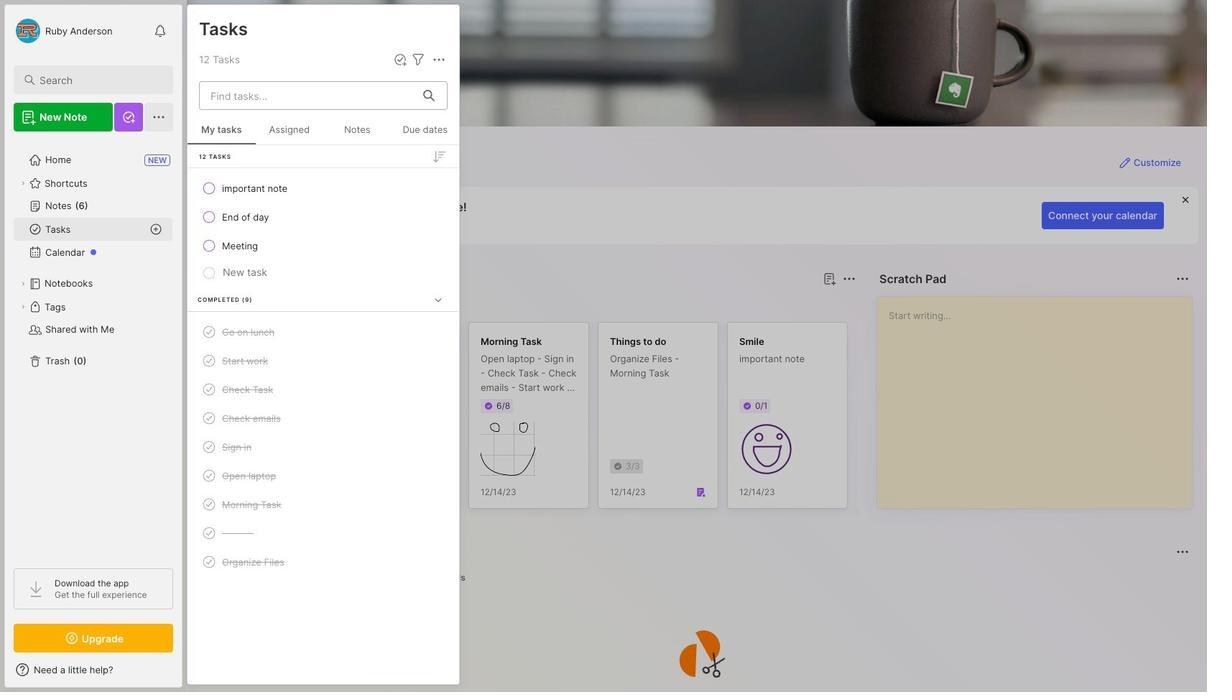Task type: locate. For each thing, give the bounding box(es) containing it.
more actions and view options image
[[431, 51, 448, 68]]

0 horizontal spatial thumbnail image
[[481, 422, 535, 477]]

1 horizontal spatial thumbnail image
[[740, 422, 794, 477]]

go on lunch 0 cell
[[222, 325, 275, 339]]

Start writing… text field
[[889, 297, 1192, 497]]

meeting 2 cell
[[222, 239, 258, 253]]

Sort options field
[[431, 148, 448, 165]]

thumbnail image
[[481, 422, 535, 477], [740, 422, 794, 477]]

filter tasks image
[[410, 51, 427, 68]]

8 row from the top
[[193, 434, 454, 460]]

row
[[193, 175, 454, 201], [193, 204, 454, 230], [193, 233, 454, 259], [193, 319, 454, 345], [193, 348, 454, 374], [193, 377, 454, 403], [193, 405, 454, 431], [193, 434, 454, 460], [193, 463, 454, 489], [193, 492, 454, 518], [193, 520, 454, 546], [193, 549, 454, 575]]

11 row from the top
[[193, 520, 454, 546]]

3 row from the top
[[193, 233, 454, 259]]

1 vertical spatial tab list
[[213, 569, 1187, 587]]

main element
[[0, 0, 187, 692]]

5 row from the top
[[193, 348, 454, 374]]

None search field
[[40, 71, 160, 88]]

Filter tasks field
[[410, 51, 427, 68]]

4 row from the top
[[193, 319, 454, 345]]

2 row from the top
[[193, 204, 454, 230]]

12 row from the top
[[193, 549, 454, 575]]

tab list
[[213, 296, 854, 313], [213, 569, 1187, 587]]

tab
[[213, 296, 255, 313], [261, 296, 319, 313], [389, 569, 426, 587], [432, 569, 472, 587]]

0 vertical spatial tab list
[[213, 296, 854, 313]]

collapse 01_completed image
[[431, 293, 446, 307]]

end of day 1 cell
[[222, 210, 269, 224]]

tree
[[5, 140, 182, 556]]

organize files 8 cell
[[222, 555, 284, 569]]

2 tab list from the top
[[213, 569, 1187, 587]]

start work 1 cell
[[222, 354, 268, 368]]

important note 0 cell
[[222, 181, 288, 196]]

click to collapse image
[[181, 666, 192, 683]]

row group
[[188, 145, 459, 587], [210, 322, 1116, 518]]



Task type: describe. For each thing, give the bounding box(es) containing it.
WHAT'S NEW field
[[5, 658, 182, 681]]

9 row from the top
[[193, 463, 454, 489]]

sort options image
[[431, 148, 448, 165]]

10 row from the top
[[193, 492, 454, 518]]

7 row from the top
[[193, 405, 454, 431]]

check task 2 cell
[[222, 382, 273, 397]]

1 row from the top
[[193, 175, 454, 201]]

More actions and view options field
[[427, 51, 448, 68]]

1 tab list from the top
[[213, 296, 854, 313]]

1 thumbnail image from the left
[[481, 422, 535, 477]]

new task image
[[393, 52, 408, 67]]

expand tags image
[[19, 303, 27, 311]]

expand notebooks image
[[19, 280, 27, 288]]

Find tasks… text field
[[202, 84, 415, 107]]

Search text field
[[40, 73, 160, 87]]

Account field
[[14, 17, 113, 45]]

open laptop 5 cell
[[222, 469, 276, 483]]

morning task 6 cell
[[222, 497, 281, 512]]

2 thumbnail image from the left
[[740, 422, 794, 477]]

6 row from the top
[[193, 377, 454, 403]]

tree inside main element
[[5, 140, 182, 556]]

check emails 3 cell
[[222, 411, 281, 426]]

7 cell
[[222, 526, 254, 541]]

sign in 4 cell
[[222, 440, 252, 454]]

none search field inside main element
[[40, 71, 160, 88]]



Task type: vqa. For each thing, say whether or not it's contained in the screenshot.
Home
no



